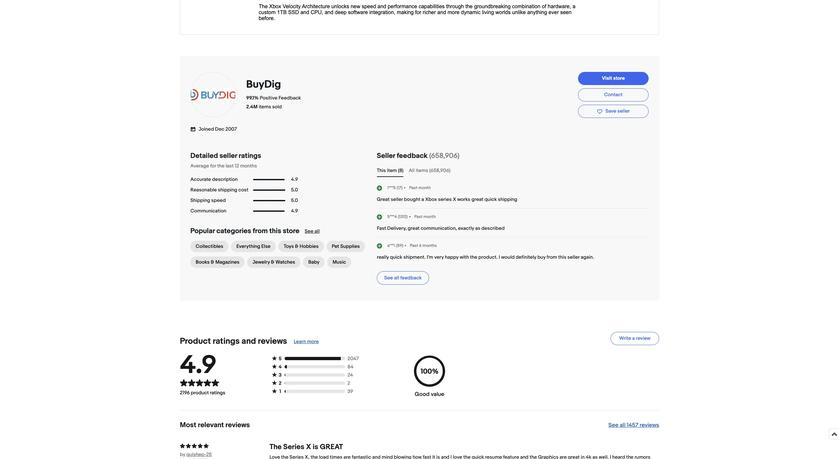 Task type: vqa. For each thing, say whether or not it's contained in the screenshot.
middle ratings
yes



Task type: describe. For each thing, give the bounding box(es) containing it.
reasonable
[[191, 187, 217, 193]]

great
[[320, 443, 343, 452]]

see for most relevant reviews
[[609, 422, 619, 429]]

works
[[458, 196, 471, 203]]

all for popular categories from this store
[[315, 228, 320, 235]]

2047
[[348, 356, 359, 362]]

seller
[[377, 152, 396, 160]]

would
[[502, 254, 515, 261]]

most
[[180, 421, 196, 430]]

seller for save
[[618, 108, 630, 114]]

1 vertical spatial quick
[[390, 254, 403, 261]]

past for shipment.
[[410, 243, 419, 248]]

shipment.
[[404, 254, 426, 261]]

books & magazines
[[196, 259, 240, 265]]

see all feedback link
[[377, 271, 430, 285]]

shipping
[[191, 198, 210, 204]]

good
[[415, 391, 430, 398]]

1 horizontal spatial great
[[472, 196, 484, 203]]

collectibles link
[[191, 241, 229, 252]]

dec
[[215, 126, 225, 133]]

1 horizontal spatial x
[[453, 196, 457, 203]]

with
[[460, 254, 469, 261]]

see all
[[305, 228, 320, 235]]

detailed
[[191, 152, 218, 160]]

(1312)
[[398, 214, 408, 220]]

0 horizontal spatial a
[[422, 196, 424, 203]]

items inside "99.1% positive feedback 2.4m items sold"
[[259, 104, 271, 110]]

2.4m
[[246, 104, 258, 110]]

write a review
[[620, 336, 651, 342]]

for
[[210, 163, 216, 169]]

definitely
[[516, 254, 537, 261]]

reasonable shipping cost
[[191, 187, 249, 193]]

text__icon wrapper image
[[191, 126, 199, 132]]

1 vertical spatial feedback
[[401, 275, 422, 281]]

past 6 months
[[410, 243, 437, 248]]

0 vertical spatial shipping
[[218, 187, 237, 193]]

(59)
[[397, 243, 404, 249]]

again.
[[581, 254, 595, 261]]

learn more
[[294, 339, 319, 345]]

books & magazines link
[[191, 257, 245, 268]]

great seller bought a xbox series x works great quick shipping
[[377, 196, 518, 203]]

month for communication,
[[424, 214, 436, 219]]

supplies
[[341, 243, 360, 250]]

save seller
[[606, 108, 630, 114]]

ratings for detailed seller ratings
[[239, 152, 261, 160]]

100 percents of reviewers think of this product as good value element
[[405, 356, 455, 404]]

i
[[499, 254, 501, 261]]

exactly
[[459, 225, 475, 232]]

3
[[279, 372, 282, 379]]

0 vertical spatial from
[[253, 227, 268, 236]]

write a review link
[[611, 332, 660, 345]]

save
[[606, 108, 617, 114]]

1 vertical spatial months
[[423, 243, 437, 248]]

all for most relevant reviews
[[620, 422, 626, 429]]

12
[[235, 163, 239, 169]]

relevant
[[198, 421, 224, 430]]

as
[[476, 225, 481, 232]]

1 horizontal spatial the
[[470, 254, 478, 261]]

accurate description
[[191, 177, 238, 183]]

cost
[[239, 187, 249, 193]]

past month for communication,
[[415, 214, 436, 219]]

0 vertical spatial store
[[614, 75, 626, 81]]

6
[[419, 243, 422, 248]]

jewelry & watches link
[[248, 257, 301, 268]]

tab list containing this item (8)
[[377, 167, 649, 174]]

most relevant reviews
[[180, 421, 250, 430]]

average
[[191, 163, 209, 169]]

5.0 for reasonable shipping cost
[[291, 187, 298, 193]]

seller feedback (658,906)
[[377, 152, 460, 160]]

baby
[[309, 259, 320, 265]]

& for toys
[[295, 243, 299, 250]]

quishep-25 link
[[187, 452, 233, 458]]

is
[[313, 443, 319, 452]]

0 vertical spatial feedback
[[397, 152, 428, 160]]

hobbies
[[300, 243, 319, 250]]

jewelry & watches
[[253, 259, 295, 265]]

positive
[[260, 95, 278, 101]]

accurate
[[191, 177, 211, 183]]

visit store
[[603, 75, 626, 81]]

percents of reviewers think of this product as image
[[180, 443, 270, 449]]

2007
[[226, 126, 237, 133]]

1
[[280, 389, 281, 395]]

bought
[[404, 196, 421, 203]]

1457
[[627, 422, 639, 429]]

99.1%
[[246, 95, 259, 101]]

24
[[348, 372, 353, 379]]

the
[[270, 443, 282, 452]]

(8)
[[398, 168, 404, 174]]

2196
[[180, 390, 190, 396]]

communication,
[[421, 225, 457, 232]]

value
[[431, 391, 445, 398]]

(658,906) for all items (658,906)
[[430, 168, 451, 174]]

see all link
[[305, 228, 320, 235]]

0 horizontal spatial great
[[408, 225, 420, 232]]

4.9 out of 5 stars based on 2196 product ratings image
[[180, 379, 272, 387]]

4.9 for accurate description
[[291, 177, 298, 183]]

delivery,
[[388, 225, 407, 232]]

toys & hobbies
[[284, 243, 319, 250]]

99.1% positive feedback 2.4m items sold
[[246, 95, 301, 110]]

communication
[[191, 208, 227, 214]]

happy
[[445, 254, 459, 261]]

music link
[[328, 257, 352, 268]]

2 vertical spatial 4.9
[[180, 351, 217, 381]]

popular
[[191, 227, 215, 236]]

save seller button
[[579, 105, 649, 118]]

this
[[377, 168, 386, 174]]

series
[[439, 196, 452, 203]]

jewelry
[[253, 259, 270, 265]]



Task type: locate. For each thing, give the bounding box(es) containing it.
great right works
[[472, 196, 484, 203]]

months
[[240, 163, 257, 169], [423, 243, 437, 248]]

seller right save
[[618, 108, 630, 114]]

reviews
[[258, 336, 287, 347], [226, 421, 250, 430], [640, 422, 660, 429]]

great
[[377, 196, 390, 203]]

5.0 for shipping speed
[[291, 198, 298, 204]]

0 vertical spatial the
[[217, 163, 225, 169]]

past month up communication,
[[415, 214, 436, 219]]

0 horizontal spatial store
[[283, 227, 300, 236]]

1 horizontal spatial from
[[547, 254, 558, 261]]

buydig image
[[190, 89, 236, 100]]

0 vertical spatial months
[[240, 163, 257, 169]]

2 vertical spatial see
[[609, 422, 619, 429]]

past for great
[[415, 214, 423, 219]]

great
[[472, 196, 484, 203], [408, 225, 420, 232]]

the right for
[[217, 163, 225, 169]]

seller inside "button"
[[618, 108, 630, 114]]

0 horizontal spatial from
[[253, 227, 268, 236]]

0 horizontal spatial see
[[305, 228, 314, 235]]

from right buy
[[547, 254, 558, 261]]

0 horizontal spatial all
[[315, 228, 320, 235]]

0 vertical spatial past month
[[410, 185, 431, 190]]

2 vertical spatial past
[[410, 243, 419, 248]]

see left 1457
[[609, 422, 619, 429]]

1 vertical spatial this
[[559, 254, 567, 261]]

and
[[242, 336, 256, 347]]

quick right works
[[485, 196, 497, 203]]

see all 1457 reviews
[[609, 422, 660, 429]]

tab list
[[377, 167, 649, 174]]

average for the last 12 months
[[191, 163, 257, 169]]

0 vertical spatial 5.0
[[291, 187, 298, 193]]

2 vertical spatial ratings
[[210, 390, 226, 396]]

1 5.0 from the top
[[291, 187, 298, 193]]

by
[[180, 452, 185, 458]]

0 vertical spatial quick
[[485, 196, 497, 203]]

great right the delivery,
[[408, 225, 420, 232]]

visit store link
[[579, 72, 649, 85]]

1 vertical spatial 4.9
[[291, 208, 298, 214]]

very
[[435, 254, 444, 261]]

2 (658,906) from the top
[[430, 168, 451, 174]]

shipping
[[218, 187, 237, 193], [498, 196, 518, 203]]

1 vertical spatial ratings
[[213, 336, 240, 347]]

5
[[279, 356, 282, 362]]

0 vertical spatial (658,906)
[[430, 152, 460, 160]]

1 vertical spatial from
[[547, 254, 558, 261]]

buydig link
[[246, 78, 284, 91]]

1 (658,906) from the top
[[430, 152, 460, 160]]

month
[[419, 185, 431, 190], [424, 214, 436, 219]]

pet
[[332, 243, 340, 250]]

everything else link
[[231, 241, 276, 252]]

all left 1457
[[620, 422, 626, 429]]

write
[[620, 336, 632, 342]]

pet supplies link
[[327, 241, 365, 252]]

items down positive
[[259, 104, 271, 110]]

seller for great
[[391, 196, 403, 203]]

quick
[[485, 196, 497, 203], [390, 254, 403, 261]]

(17)
[[397, 185, 403, 191]]

popular categories from this store
[[191, 227, 300, 236]]

product.
[[479, 254, 498, 261]]

(658,906) up 'all items (658,906)'
[[430, 152, 460, 160]]

month for a
[[419, 185, 431, 190]]

2 5.0 from the top
[[291, 198, 298, 204]]

0 vertical spatial 4.9
[[291, 177, 298, 183]]

product
[[191, 390, 209, 396]]

1 horizontal spatial store
[[614, 75, 626, 81]]

past up 'bought'
[[410, 185, 418, 190]]

ratings up 12
[[239, 152, 261, 160]]

& right toys
[[295, 243, 299, 250]]

past for bought
[[410, 185, 418, 190]]

xbox
[[426, 196, 437, 203]]

2 horizontal spatial reviews
[[640, 422, 660, 429]]

from up else
[[253, 227, 268, 236]]

a right write
[[633, 336, 635, 342]]

0 horizontal spatial quick
[[390, 254, 403, 261]]

1 horizontal spatial a
[[633, 336, 635, 342]]

fast delivery, great communication, exactly as described
[[377, 225, 505, 232]]

4.9
[[291, 177, 298, 183], [291, 208, 298, 214], [180, 351, 217, 381]]

more
[[307, 339, 319, 345]]

everything else
[[237, 243, 271, 250]]

reviews up 5 at the left bottom of the page
[[258, 336, 287, 347]]

1 vertical spatial (658,906)
[[430, 168, 451, 174]]

0 horizontal spatial &
[[211, 259, 215, 265]]

contact link
[[579, 88, 649, 102]]

1 horizontal spatial this
[[559, 254, 567, 261]]

description
[[212, 177, 238, 183]]

product
[[180, 336, 211, 347]]

see
[[305, 228, 314, 235], [385, 275, 393, 281], [609, 422, 619, 429]]

described
[[482, 225, 505, 232]]

all up hobbies
[[315, 228, 320, 235]]

all down a***i (59)
[[395, 275, 400, 281]]

1 horizontal spatial see
[[385, 275, 393, 281]]

5.0
[[291, 187, 298, 193], [291, 198, 298, 204]]

(658,906) down seller feedback (658,906)
[[430, 168, 451, 174]]

really
[[377, 254, 389, 261]]

0 horizontal spatial the
[[217, 163, 225, 169]]

feedback up all
[[397, 152, 428, 160]]

0 vertical spatial items
[[259, 104, 271, 110]]

1 horizontal spatial shipping
[[498, 196, 518, 203]]

feedback down shipment.
[[401, 275, 422, 281]]

1 horizontal spatial quick
[[485, 196, 497, 203]]

see for popular categories from this store
[[305, 228, 314, 235]]

baby link
[[303, 257, 325, 268]]

ratings left and
[[213, 336, 240, 347]]

0 vertical spatial a
[[422, 196, 424, 203]]

past
[[410, 185, 418, 190], [415, 214, 423, 219], [410, 243, 419, 248]]

items right all
[[416, 168, 429, 174]]

past right (1312)
[[415, 214, 423, 219]]

past left 6 at bottom
[[410, 243, 419, 248]]

seller down 1***5 (17) on the top of page
[[391, 196, 403, 203]]

reviews up "percents of reviewers think of this product as" image on the bottom left of page
[[226, 421, 250, 430]]

a
[[422, 196, 424, 203], [633, 336, 635, 342]]

1 horizontal spatial 2
[[348, 381, 351, 387]]

1 vertical spatial store
[[283, 227, 300, 236]]

visit
[[603, 75, 613, 81]]

& for jewelry
[[271, 259, 275, 265]]

learn more link
[[294, 339, 319, 345]]

1 vertical spatial month
[[424, 214, 436, 219]]

months right 12
[[240, 163, 257, 169]]

(658,906) for seller feedback (658,906)
[[430, 152, 460, 160]]

quick down a***i (59)
[[390, 254, 403, 261]]

feedback
[[279, 95, 301, 101]]

learn
[[294, 339, 306, 345]]

the series x is great
[[270, 443, 343, 452]]

by quishep-25
[[180, 452, 212, 458]]

1 vertical spatial great
[[408, 225, 420, 232]]

see down really
[[385, 275, 393, 281]]

1 vertical spatial see
[[385, 275, 393, 281]]

& for books
[[211, 259, 215, 265]]

1 vertical spatial past month
[[415, 214, 436, 219]]

items inside tab list
[[416, 168, 429, 174]]

0 horizontal spatial this
[[270, 227, 281, 236]]

pet supplies
[[332, 243, 360, 250]]

84
[[348, 364, 354, 370]]

0 vertical spatial this
[[270, 227, 281, 236]]

see up hobbies
[[305, 228, 314, 235]]

2 horizontal spatial see
[[609, 422, 619, 429]]

& inside "link"
[[295, 243, 299, 250]]

past month for a
[[410, 185, 431, 190]]

sold
[[272, 104, 282, 110]]

0 vertical spatial ratings
[[239, 152, 261, 160]]

0 horizontal spatial items
[[259, 104, 271, 110]]

1 horizontal spatial items
[[416, 168, 429, 174]]

seller left again.
[[568, 254, 580, 261]]

review
[[637, 336, 651, 342]]

0 vertical spatial all
[[315, 228, 320, 235]]

1 vertical spatial items
[[416, 168, 429, 174]]

1 horizontal spatial months
[[423, 243, 437, 248]]

0 horizontal spatial reviews
[[226, 421, 250, 430]]

1***5
[[388, 185, 396, 191]]

x left is
[[306, 443, 311, 452]]

month up xbox
[[419, 185, 431, 190]]

1***5 (17)
[[388, 185, 403, 191]]

& right jewelry
[[271, 259, 275, 265]]

0 horizontal spatial x
[[306, 443, 311, 452]]

seller up 'last'
[[220, 152, 237, 160]]

shipping down description
[[218, 187, 237, 193]]

2 down 24 in the bottom of the page
[[348, 381, 351, 387]]

0 vertical spatial x
[[453, 196, 457, 203]]

1 vertical spatial shipping
[[498, 196, 518, 203]]

quishep-
[[187, 452, 206, 458]]

2 vertical spatial all
[[620, 422, 626, 429]]

a***i (59)
[[388, 243, 404, 249]]

& right books
[[211, 259, 215, 265]]

the right with
[[470, 254, 478, 261]]

everything
[[237, 243, 260, 250]]

all
[[409, 168, 415, 174]]

shipping up described
[[498, 196, 518, 203]]

this right buy
[[559, 254, 567, 261]]

1 vertical spatial past
[[415, 214, 423, 219]]

store right visit
[[614, 75, 626, 81]]

1 horizontal spatial all
[[395, 275, 400, 281]]

2
[[279, 380, 282, 387], [348, 381, 351, 387]]

buy
[[538, 254, 546, 261]]

months right 6 at bottom
[[423, 243, 437, 248]]

4.9 for communication
[[291, 208, 298, 214]]

0 vertical spatial month
[[419, 185, 431, 190]]

good value
[[415, 391, 445, 398]]

reviews for see all 1457 reviews
[[640, 422, 660, 429]]

0 vertical spatial past
[[410, 185, 418, 190]]

last
[[226, 163, 234, 169]]

1 vertical spatial 5.0
[[291, 198, 298, 204]]

this
[[270, 227, 281, 236], [559, 254, 567, 261]]

store up toys
[[283, 227, 300, 236]]

month up communication,
[[424, 214, 436, 219]]

music
[[333, 259, 346, 265]]

0 horizontal spatial months
[[240, 163, 257, 169]]

x left works
[[453, 196, 457, 203]]

i'm
[[427, 254, 434, 261]]

0 horizontal spatial 2
[[279, 380, 282, 387]]

really quick shipment. i'm very happy with the product. i would definitely buy from this seller again.
[[377, 254, 595, 261]]

past month up 'bought'
[[410, 185, 431, 190]]

the
[[217, 163, 225, 169], [470, 254, 478, 261]]

see all feedback
[[385, 275, 422, 281]]

1 vertical spatial all
[[395, 275, 400, 281]]

contact
[[605, 92, 623, 98]]

1 vertical spatial x
[[306, 443, 311, 452]]

4
[[279, 364, 282, 370]]

all items (658,906)
[[409, 168, 451, 174]]

seller for detailed
[[220, 152, 237, 160]]

0 vertical spatial see
[[305, 228, 314, 235]]

this up else
[[270, 227, 281, 236]]

from
[[253, 227, 268, 236], [547, 254, 558, 261]]

1 vertical spatial a
[[633, 336, 635, 342]]

0 horizontal spatial shipping
[[218, 187, 237, 193]]

0 vertical spatial great
[[472, 196, 484, 203]]

item
[[387, 168, 397, 174]]

joined
[[199, 126, 214, 133]]

toys & hobbies link
[[279, 241, 324, 252]]

reviews for product ratings and reviews
[[258, 336, 287, 347]]

2 up 1
[[279, 380, 282, 387]]

speed
[[211, 198, 226, 204]]

1 horizontal spatial reviews
[[258, 336, 287, 347]]

1 horizontal spatial &
[[271, 259, 275, 265]]

1 vertical spatial the
[[470, 254, 478, 261]]

a left xbox
[[422, 196, 424, 203]]

categories
[[217, 227, 251, 236]]

reviews right 1457
[[640, 422, 660, 429]]

2 horizontal spatial all
[[620, 422, 626, 429]]

feedback
[[397, 152, 428, 160], [401, 275, 422, 281]]

ratings for 2196 product ratings
[[210, 390, 226, 396]]

ratings down 4.9 out of 5 stars based on 2196 product ratings "image"
[[210, 390, 226, 396]]

2 horizontal spatial &
[[295, 243, 299, 250]]



